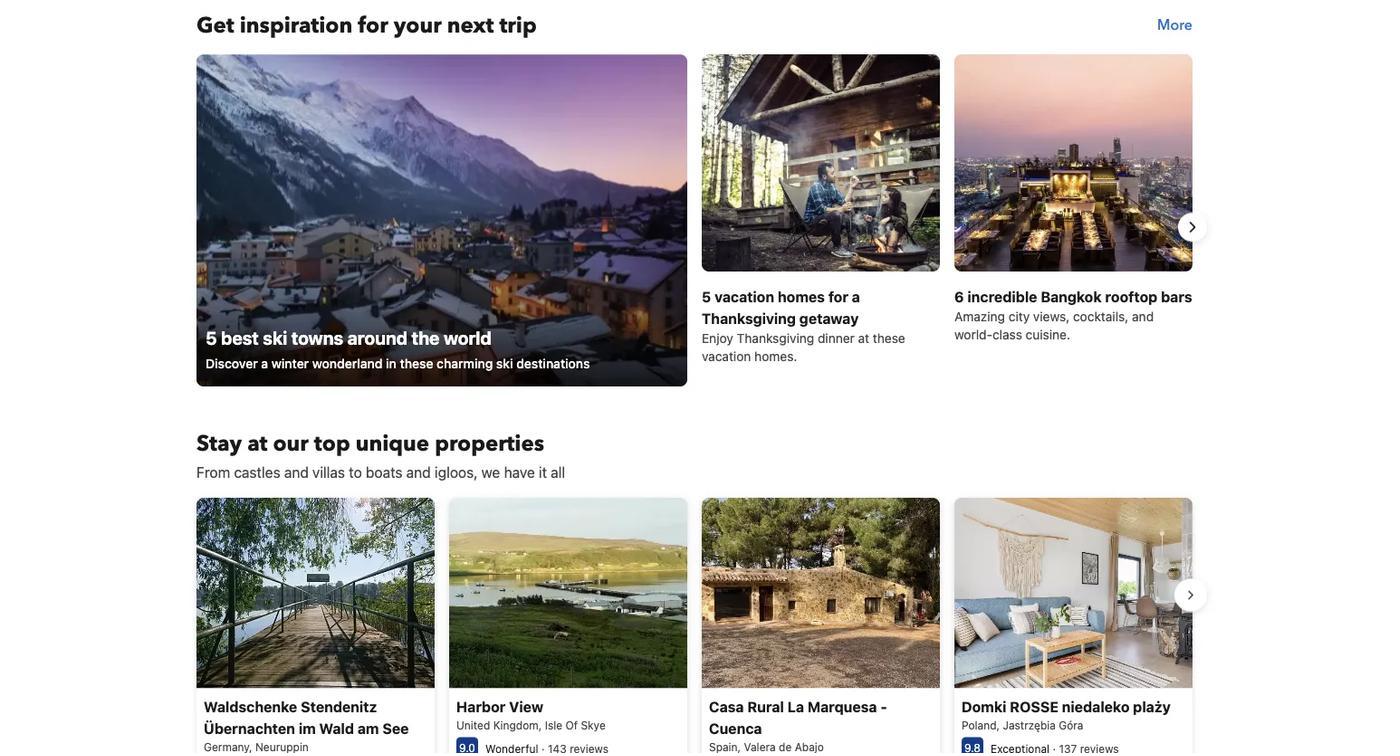 Task type: describe. For each thing, give the bounding box(es) containing it.
more link
[[1158, 11, 1193, 40]]

world-
[[955, 328, 993, 343]]

towns
[[291, 327, 344, 349]]

it
[[539, 465, 547, 482]]

top
[[314, 429, 350, 459]]

cuenca
[[709, 721, 762, 738]]

have
[[504, 465, 535, 482]]

around
[[348, 327, 408, 349]]

all
[[551, 465, 566, 482]]

wonderland
[[312, 357, 383, 372]]

trip
[[500, 11, 537, 41]]

0 vertical spatial thanksgiving
[[702, 311, 796, 328]]

destinations
[[517, 357, 590, 372]]

homes.
[[755, 350, 798, 365]]

world
[[444, 327, 492, 349]]

dinner
[[818, 332, 855, 346]]

in
[[386, 357, 397, 372]]

casa
[[709, 699, 744, 716]]

1 vertical spatial vacation
[[702, 350, 751, 365]]

these inside 5 best ski towns around the world discover a winter wonderland in these charming ski destinations
[[400, 357, 433, 372]]

jastrzębia
[[1003, 720, 1056, 733]]

domki
[[962, 699, 1007, 716]]

views,
[[1034, 310, 1070, 325]]

waldschenke
[[204, 699, 297, 716]]

from
[[197, 465, 230, 482]]

marquesa
[[808, 699, 878, 716]]

view
[[509, 699, 544, 716]]

bars
[[1162, 289, 1193, 306]]

harbor view united kingdom, isle of skye
[[457, 699, 606, 733]]

inspiration
[[240, 11, 353, 41]]

waldschenke stendenitz übernachten im wald am see
[[204, 699, 409, 738]]

class
[[993, 328, 1023, 343]]

and inside '6 incredible bangkok rooftop bars amazing city views, cocktails, and world-class cuisine.'
[[1133, 310, 1154, 325]]

5 vacation homes for a thanksgiving getaway image
[[702, 55, 940, 272]]

stay
[[197, 429, 242, 459]]

wald
[[319, 721, 354, 738]]

unique
[[356, 429, 430, 459]]

best
[[221, 327, 259, 349]]

5 best ski towns around the world discover a winter wonderland in these charming ski destinations
[[206, 327, 590, 372]]

cuisine.
[[1026, 328, 1071, 343]]

incredible
[[968, 289, 1038, 306]]

a inside "5 vacation homes for a thanksgiving getaway enjoy thanksgiving dinner at these vacation homes."
[[852, 289, 861, 306]]

harbor
[[457, 699, 506, 716]]

9.0 element
[[457, 738, 478, 754]]

skye
[[581, 720, 606, 733]]

for inside "5 vacation homes for a thanksgiving getaway enjoy thanksgiving dinner at these vacation homes."
[[829, 289, 849, 306]]

rural
[[748, 699, 785, 716]]

5 for 5 best ski towns around the world
[[206, 327, 217, 349]]

isle
[[545, 720, 563, 733]]

getaway
[[800, 311, 859, 328]]



Task type: locate. For each thing, give the bounding box(es) containing it.
at
[[859, 332, 870, 346], [247, 429, 268, 459]]

0 horizontal spatial ski
[[263, 327, 287, 349]]

exceptional element
[[991, 743, 1050, 754]]

5 inside 5 best ski towns around the world discover a winter wonderland in these charming ski destinations
[[206, 327, 217, 349]]

0 vertical spatial a
[[852, 289, 861, 306]]

and
[[1133, 310, 1154, 325], [284, 465, 309, 482], [407, 465, 431, 482]]

casa rural la marquesa - cuenca
[[709, 699, 888, 738]]

1 horizontal spatial and
[[407, 465, 431, 482]]

igloos,
[[435, 465, 478, 482]]

region
[[182, 491, 1208, 754]]

6
[[955, 289, 965, 306]]

and down rooftop
[[1133, 310, 1154, 325]]

at inside stay at our top unique properties from castles and villas to boats and igloos, we have it all
[[247, 429, 268, 459]]

these right the dinner at the top right of the page
[[873, 332, 906, 346]]

5
[[702, 289, 711, 306], [206, 327, 217, 349]]

0 vertical spatial vacation
[[715, 289, 775, 306]]

thanksgiving up enjoy
[[702, 311, 796, 328]]

cocktails,
[[1074, 310, 1129, 325]]

charming
[[437, 357, 493, 372]]

rosse
[[1010, 699, 1059, 716]]

5 for 5 vacation homes for a thanksgiving getaway
[[702, 289, 711, 306]]

ski up winter
[[263, 327, 287, 349]]

and right the boats
[[407, 465, 431, 482]]

la
[[788, 699, 805, 716]]

enjoy
[[702, 332, 734, 346]]

0 vertical spatial 5
[[702, 289, 711, 306]]

thanksgiving
[[702, 311, 796, 328], [737, 332, 815, 346]]

stay at our top unique properties from castles and villas to boats and igloos, we have it all
[[197, 429, 566, 482]]

a up getaway
[[852, 289, 861, 306]]

1 horizontal spatial these
[[873, 332, 906, 346]]

at right the dinner at the top right of the page
[[859, 332, 870, 346]]

castles
[[234, 465, 280, 482]]

and down our on the bottom of page
[[284, 465, 309, 482]]

-
[[881, 699, 888, 716]]

0 vertical spatial ski
[[263, 327, 287, 349]]

waldschenke stendenitz übernachten im wald am see link
[[197, 499, 435, 754]]

for left the your
[[358, 11, 388, 41]]

we
[[482, 465, 500, 482]]

boats
[[366, 465, 403, 482]]

villas
[[313, 465, 345, 482]]

properties
[[435, 429, 545, 459]]

at up castles
[[247, 429, 268, 459]]

rooftop
[[1106, 289, 1158, 306]]

1 horizontal spatial ski
[[496, 357, 513, 372]]

1 horizontal spatial 5
[[702, 289, 711, 306]]

winter
[[272, 357, 309, 372]]

0 vertical spatial these
[[873, 332, 906, 346]]

a left winter
[[261, 357, 268, 372]]

1 vertical spatial at
[[247, 429, 268, 459]]

get
[[197, 11, 234, 41]]

city
[[1009, 310, 1030, 325]]

ski right 'charming'
[[496, 357, 513, 372]]

1 vertical spatial 5
[[206, 327, 217, 349]]

0 horizontal spatial a
[[261, 357, 268, 372]]

0 vertical spatial at
[[859, 332, 870, 346]]

these right in
[[400, 357, 433, 372]]

get inspiration for your next trip
[[197, 11, 537, 41]]

next
[[447, 11, 494, 41]]

your
[[394, 11, 442, 41]]

our
[[273, 429, 309, 459]]

0 horizontal spatial at
[[247, 429, 268, 459]]

im
[[299, 721, 316, 738]]

5 vacation homes for a thanksgiving getaway enjoy thanksgiving dinner at these vacation homes.
[[702, 289, 906, 365]]

vacation down enjoy
[[702, 350, 751, 365]]

0 horizontal spatial these
[[400, 357, 433, 372]]

plaży
[[1134, 699, 1171, 716]]

1 vertical spatial these
[[400, 357, 433, 372]]

poland,
[[962, 720, 1000, 733]]

niedaleko
[[1063, 699, 1130, 716]]

thanksgiving up homes.
[[737, 332, 815, 346]]

discover
[[206, 357, 258, 372]]

amazing
[[955, 310, 1006, 325]]

9.8 element
[[962, 738, 984, 754]]

bangkok
[[1041, 289, 1102, 306]]

5 inside "5 vacation homes for a thanksgiving getaway enjoy thanksgiving dinner at these vacation homes."
[[702, 289, 711, 306]]

1 horizontal spatial at
[[859, 332, 870, 346]]

stendenitz
[[301, 699, 377, 716]]

0 horizontal spatial for
[[358, 11, 388, 41]]

ski
[[263, 327, 287, 349], [496, 357, 513, 372]]

góra
[[1059, 720, 1084, 733]]

6 incredible bangkok rooftop bars amazing city views, cocktails, and world-class cuisine.
[[955, 289, 1193, 343]]

übernachten
[[204, 721, 295, 738]]

more
[[1158, 16, 1193, 36]]

these inside "5 vacation homes for a thanksgiving getaway enjoy thanksgiving dinner at these vacation homes."
[[873, 332, 906, 346]]

wonderful element
[[486, 743, 539, 754]]

united
[[457, 720, 490, 733]]

5 left the best
[[206, 327, 217, 349]]

for up getaway
[[829, 289, 849, 306]]

1 vertical spatial ski
[[496, 357, 513, 372]]

1 vertical spatial for
[[829, 289, 849, 306]]

domki rosse niedaleko plaży poland, jastrzębia góra
[[962, 699, 1171, 733]]

0 vertical spatial for
[[358, 11, 388, 41]]

homes
[[778, 289, 825, 306]]

for
[[358, 11, 388, 41], [829, 289, 849, 306]]

of
[[566, 720, 578, 733]]

a inside 5 best ski towns around the world discover a winter wonderland in these charming ski destinations
[[261, 357, 268, 372]]

5 up enjoy
[[702, 289, 711, 306]]

1 horizontal spatial for
[[829, 289, 849, 306]]

1 horizontal spatial a
[[852, 289, 861, 306]]

region containing waldschenke stendenitz übernachten im wald am see
[[182, 491, 1208, 754]]

2 horizontal spatial and
[[1133, 310, 1154, 325]]

am
[[358, 721, 379, 738]]

the
[[412, 327, 440, 349]]

these
[[873, 332, 906, 346], [400, 357, 433, 372]]

0 horizontal spatial and
[[284, 465, 309, 482]]

next image
[[1182, 217, 1204, 239]]

5 best ski towns around the world region
[[182, 55, 1208, 401]]

vacation up enjoy
[[715, 289, 775, 306]]

1 vertical spatial thanksgiving
[[737, 332, 815, 346]]

casa rural la marquesa - cuenca link
[[702, 499, 940, 754]]

at inside "5 vacation homes for a thanksgiving getaway enjoy thanksgiving dinner at these vacation homes."
[[859, 332, 870, 346]]

a
[[852, 289, 861, 306], [261, 357, 268, 372]]

see
[[383, 721, 409, 738]]

vacation
[[715, 289, 775, 306], [702, 350, 751, 365]]

6 incredible bangkok rooftop bars image
[[955, 55, 1193, 272]]

kingdom,
[[493, 720, 542, 733]]

1 vertical spatial a
[[261, 357, 268, 372]]

0 horizontal spatial 5
[[206, 327, 217, 349]]

to
[[349, 465, 362, 482]]



Task type: vqa. For each thing, say whether or not it's contained in the screenshot.
bottom 5
yes



